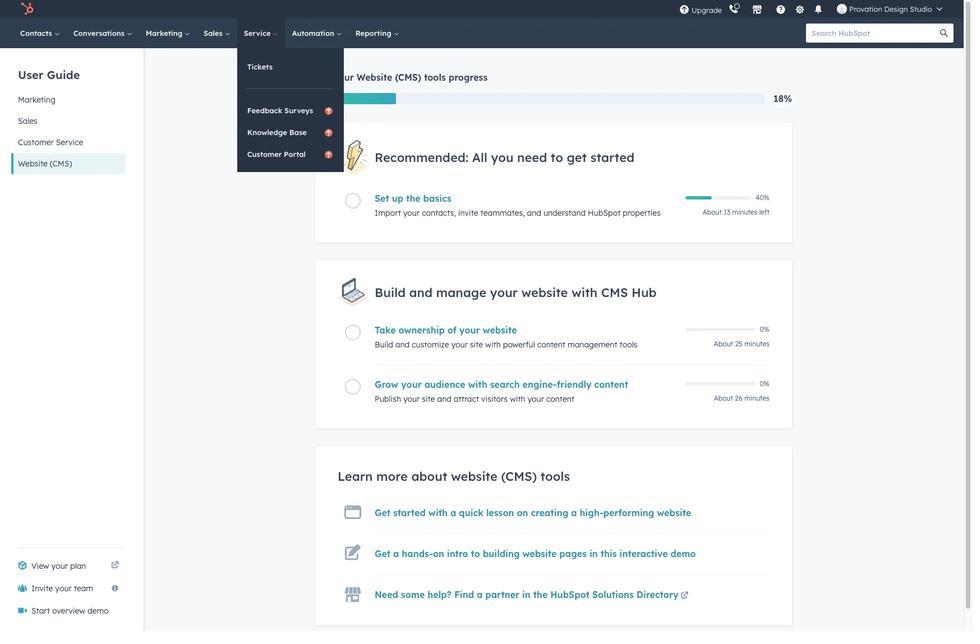 Task type: vqa. For each thing, say whether or not it's contained in the screenshot.
group
no



Task type: describe. For each thing, give the bounding box(es) containing it.
about 25 minutes
[[714, 340, 770, 348]]

reporting
[[356, 29, 394, 38]]

the inside "link"
[[533, 590, 548, 601]]

Search HubSpot search field
[[806, 24, 944, 43]]

pages
[[559, 549, 587, 560]]

0 vertical spatial sales
[[204, 29, 225, 38]]

40%
[[756, 194, 770, 202]]

website left "pages"
[[522, 549, 557, 560]]

provation design studio button
[[830, 0, 949, 18]]

service inside 'link'
[[244, 29, 273, 38]]

your right publish
[[403, 394, 420, 404]]

engine-
[[523, 379, 557, 390]]

learn more about website (cms) tools
[[338, 469, 570, 485]]

plan
[[70, 562, 86, 572]]

about 13 minutes left
[[703, 208, 770, 217]]

interactive
[[620, 549, 668, 560]]

menu containing provation design studio
[[678, 0, 950, 18]]

you
[[491, 150, 514, 166]]

content inside 'take ownership of your website build and customize your site with powerful content management tools'
[[537, 340, 565, 350]]

invite
[[31, 584, 53, 594]]

high-
[[580, 508, 603, 519]]

2 horizontal spatial (cms)
[[501, 469, 537, 485]]

properties
[[623, 208, 661, 218]]

contacts link
[[13, 18, 67, 48]]

the inside set up the basics import your contacts, invite teammates, and understand hubspot properties
[[406, 193, 421, 204]]

with up attract
[[468, 379, 487, 390]]

grow
[[375, 379, 398, 390]]

upgrade image
[[679, 5, 689, 15]]

search button
[[935, 24, 954, 43]]

site inside grow your audience with search engine-friendly content publish your site and attract visitors with your content
[[422, 394, 435, 404]]

minutes for take ownership of your website
[[744, 340, 770, 348]]

your website (cms) tools progress
[[333, 72, 488, 83]]

2 vertical spatial content
[[546, 394, 574, 404]]

sales link
[[197, 18, 237, 48]]

customer service
[[18, 137, 83, 148]]

marketing link
[[139, 18, 197, 48]]

website up quick
[[451, 469, 498, 485]]

upgrade
[[692, 5, 722, 14]]

invite your team button
[[11, 578, 126, 600]]

view
[[31, 562, 49, 572]]

automation link
[[285, 18, 349, 48]]

provation design studio
[[849, 4, 932, 13]]

solutions
[[592, 590, 634, 601]]

service menu
[[237, 48, 344, 172]]

notifications button
[[809, 0, 828, 18]]

tools inside 'take ownership of your website build and customize your site with powerful content management tools'
[[620, 340, 638, 350]]

partner
[[485, 590, 519, 601]]

powerful
[[503, 340, 535, 350]]

up
[[392, 193, 403, 204]]

with left quick
[[428, 508, 448, 519]]

tickets
[[247, 62, 273, 71]]

marketplaces image
[[752, 5, 762, 15]]

take ownership of your website button
[[375, 325, 679, 336]]

creating
[[531, 508, 568, 519]]

set up the basics import your contacts, invite teammates, and understand hubspot properties
[[375, 193, 661, 218]]

knowledge
[[247, 128, 287, 137]]

customer service button
[[11, 132, 126, 153]]

about 26 minutes
[[714, 394, 770, 403]]

understand
[[543, 208, 586, 218]]

hubspot image
[[20, 2, 34, 16]]

marketing button
[[11, 89, 126, 111]]

portal
[[284, 150, 306, 159]]

sales inside button
[[18, 116, 37, 126]]

performing
[[603, 508, 654, 519]]

(cms) inside button
[[50, 159, 72, 169]]

your right grow
[[401, 379, 422, 390]]

get for get a hands-on intro to building website pages in this interactive demo
[[375, 549, 390, 560]]

0% for take ownership of your website
[[760, 325, 770, 334]]

your down of
[[451, 340, 468, 350]]

design
[[884, 4, 908, 13]]

need
[[517, 150, 547, 166]]

1 vertical spatial content
[[594, 379, 628, 390]]

get a hands-on intro to building website pages in this interactive demo link
[[375, 549, 696, 560]]

[object object] complete progress bar
[[685, 196, 712, 200]]

in inside "link"
[[522, 590, 531, 601]]

and inside grow your audience with search engine-friendly content publish your site and attract visitors with your content
[[437, 394, 452, 404]]

view your plan
[[31, 562, 86, 572]]

your
[[333, 72, 354, 83]]

customer portal link
[[237, 144, 344, 165]]

need some help? find a partner in the hubspot solutions directory
[[375, 590, 679, 601]]

quick
[[459, 508, 484, 519]]

minutes for set up the basics
[[732, 208, 757, 217]]

more
[[376, 469, 408, 485]]

contacts
[[20, 29, 54, 38]]

user
[[18, 68, 43, 82]]

recommended:
[[375, 150, 469, 166]]

hubspot inside set up the basics import your contacts, invite teammates, and understand hubspot properties
[[588, 208, 621, 218]]

marketplaces button
[[746, 0, 769, 18]]

your inside set up the basics import your contacts, invite teammates, and understand hubspot properties
[[403, 208, 420, 218]]

conversations
[[73, 29, 127, 38]]

marketing inside button
[[18, 95, 55, 105]]

your right manage
[[490, 285, 518, 300]]

website right performing
[[657, 508, 691, 519]]

james peterson image
[[837, 4, 847, 14]]

about for take ownership of your website
[[714, 340, 733, 348]]

website up take ownership of your website button
[[521, 285, 568, 300]]

base
[[289, 128, 307, 137]]

feedback surveys
[[247, 106, 313, 115]]

hands-
[[402, 549, 433, 560]]

search
[[490, 379, 520, 390]]

studio
[[910, 4, 932, 13]]

0 horizontal spatial to
[[471, 549, 480, 560]]

team
[[74, 584, 93, 594]]

notifications image
[[813, 5, 824, 15]]

teammates,
[[480, 208, 525, 218]]

build inside 'take ownership of your website build and customize your site with powerful content management tools'
[[375, 340, 393, 350]]

with inside 'take ownership of your website build and customize your site with powerful content management tools'
[[485, 340, 501, 350]]

marketing inside "link"
[[146, 29, 185, 38]]

customize
[[412, 340, 449, 350]]

0% for grow your audience with search engine-friendly content
[[760, 380, 770, 388]]

management
[[568, 340, 617, 350]]

start overview demo link
[[11, 600, 126, 623]]

take
[[375, 325, 396, 336]]



Task type: locate. For each thing, give the bounding box(es) containing it.
site down audience
[[422, 394, 435, 404]]

lesson
[[486, 508, 514, 519]]

left
[[759, 208, 770, 217]]

customer inside button
[[18, 137, 54, 148]]

marketing left sales link
[[146, 29, 185, 38]]

1 vertical spatial get
[[375, 549, 390, 560]]

1 build from the top
[[375, 285, 406, 300]]

0 vertical spatial website
[[357, 72, 392, 83]]

to left get
[[551, 150, 563, 166]]

content down take ownership of your website button
[[537, 340, 565, 350]]

1 horizontal spatial site
[[470, 340, 483, 350]]

your website (cms) tools progress progress bar
[[315, 93, 396, 104]]

1 vertical spatial minutes
[[744, 340, 770, 348]]

your down engine-
[[528, 394, 544, 404]]

take ownership of your website build and customize your site with powerful content management tools
[[375, 325, 638, 350]]

marketing down user
[[18, 95, 55, 105]]

0 vertical spatial started
[[591, 150, 635, 166]]

0 horizontal spatial website
[[18, 159, 48, 169]]

find
[[454, 590, 474, 601]]

tickets link
[[237, 56, 344, 77]]

site left powerful
[[470, 340, 483, 350]]

tools right the management
[[620, 340, 638, 350]]

tools up creating at the right bottom of page
[[541, 469, 570, 485]]

grow your audience with search engine-friendly content publish your site and attract visitors with your content
[[375, 379, 628, 404]]

0 horizontal spatial demo
[[87, 606, 109, 616]]

2 vertical spatial minutes
[[744, 394, 770, 403]]

this
[[601, 549, 617, 560]]

contacts,
[[422, 208, 456, 218]]

hubspot down "pages"
[[550, 590, 590, 601]]

tools left progress on the top
[[424, 72, 446, 83]]

on
[[517, 508, 528, 519], [433, 549, 444, 560]]

get left hands-
[[375, 549, 390, 560]]

1 horizontal spatial tools
[[541, 469, 570, 485]]

sales right marketing "link"
[[204, 29, 225, 38]]

site inside 'take ownership of your website build and customize your site with powerful content management tools'
[[470, 340, 483, 350]]

website inside button
[[18, 159, 48, 169]]

about left 13 on the right
[[703, 208, 722, 217]]

start
[[31, 606, 50, 616]]

feedback surveys link
[[237, 100, 344, 121]]

2 0% from the top
[[760, 380, 770, 388]]

(cms) up get started with a quick lesson on creating a high-performing website link
[[501, 469, 537, 485]]

0 vertical spatial content
[[537, 340, 565, 350]]

and inside set up the basics import your contacts, invite teammates, and understand hubspot properties
[[527, 208, 541, 218]]

website up powerful
[[483, 325, 517, 336]]

and down audience
[[437, 394, 452, 404]]

link opens in a new window image
[[111, 560, 119, 573], [681, 590, 688, 604], [681, 592, 688, 601]]

1 get from the top
[[375, 508, 390, 519]]

0 horizontal spatial on
[[433, 549, 444, 560]]

started right get
[[591, 150, 635, 166]]

1 vertical spatial on
[[433, 549, 444, 560]]

help image
[[776, 5, 786, 15]]

a left high-
[[571, 508, 577, 519]]

1 vertical spatial site
[[422, 394, 435, 404]]

customer portal
[[247, 150, 306, 159]]

the right partner
[[533, 590, 548, 601]]

overview
[[52, 606, 85, 616]]

(cms)
[[395, 72, 421, 83], [50, 159, 72, 169], [501, 469, 537, 485]]

0 horizontal spatial site
[[422, 394, 435, 404]]

0 vertical spatial site
[[470, 340, 483, 350]]

1 vertical spatial sales
[[18, 116, 37, 126]]

publish
[[375, 394, 401, 404]]

customer for customer portal
[[247, 150, 282, 159]]

invite your team
[[31, 584, 93, 594]]

1 vertical spatial to
[[471, 549, 480, 560]]

calling icon button
[[724, 2, 743, 16]]

0 horizontal spatial service
[[56, 137, 83, 148]]

get
[[375, 508, 390, 519], [375, 549, 390, 560]]

1 vertical spatial marketing
[[18, 95, 55, 105]]

0 vertical spatial in
[[590, 549, 598, 560]]

18%
[[774, 93, 792, 104]]

0 vertical spatial about
[[703, 208, 722, 217]]

a inside "link"
[[477, 590, 483, 601]]

a left quick
[[450, 508, 456, 519]]

0 vertical spatial 0%
[[760, 325, 770, 334]]

minutes for grow your audience with search engine-friendly content
[[744, 394, 770, 403]]

1 vertical spatial customer
[[247, 150, 282, 159]]

search image
[[940, 29, 948, 37]]

1 horizontal spatial started
[[591, 150, 635, 166]]

and up ownership
[[409, 285, 433, 300]]

1 vertical spatial (cms)
[[50, 159, 72, 169]]

1 horizontal spatial marketing
[[146, 29, 185, 38]]

1 horizontal spatial in
[[590, 549, 598, 560]]

building
[[483, 549, 520, 560]]

audience
[[424, 379, 465, 390]]

in
[[590, 549, 598, 560], [522, 590, 531, 601]]

hubspot left properties
[[588, 208, 621, 218]]

0 vertical spatial customer
[[18, 137, 54, 148]]

website up your website (cms) tools progress progress bar
[[357, 72, 392, 83]]

content right friendly
[[594, 379, 628, 390]]

to right intro
[[471, 549, 480, 560]]

started down more on the left bottom of page
[[393, 508, 426, 519]]

1 vertical spatial service
[[56, 137, 83, 148]]

content down friendly
[[546, 394, 574, 404]]

0 vertical spatial to
[[551, 150, 563, 166]]

1 horizontal spatial sales
[[204, 29, 225, 38]]

customer down "knowledge"
[[247, 150, 282, 159]]

(cms) down customer service button
[[50, 159, 72, 169]]

1 horizontal spatial on
[[517, 508, 528, 519]]

13
[[724, 208, 730, 217]]

cms
[[601, 285, 628, 300]]

knowledge base
[[247, 128, 307, 137]]

sales button
[[11, 111, 126, 132]]

a right find
[[477, 590, 483, 601]]

1 horizontal spatial the
[[533, 590, 548, 601]]

grow your audience with search engine-friendly content button
[[375, 379, 679, 390]]

service link
[[237, 18, 285, 48]]

0 vertical spatial hubspot
[[588, 208, 621, 218]]

user guide views element
[[11, 48, 126, 174]]

friendly
[[557, 379, 592, 390]]

2 horizontal spatial tools
[[620, 340, 638, 350]]

customer up 'website (cms)'
[[18, 137, 54, 148]]

minutes right '26'
[[744, 394, 770, 403]]

minutes right 25
[[744, 340, 770, 348]]

conversations link
[[67, 18, 139, 48]]

0 horizontal spatial (cms)
[[50, 159, 72, 169]]

0 horizontal spatial marketing
[[18, 95, 55, 105]]

surveys
[[284, 106, 313, 115]]

need some help? find a partner in the hubspot solutions directory link
[[375, 590, 690, 604]]

website down customer service
[[18, 159, 48, 169]]

demo
[[671, 549, 696, 560], [87, 606, 109, 616]]

customer
[[18, 137, 54, 148], [247, 150, 282, 159]]

1 horizontal spatial demo
[[671, 549, 696, 560]]

on right the lesson
[[517, 508, 528, 519]]

0% up the about 25 minutes
[[760, 325, 770, 334]]

2 get from the top
[[375, 549, 390, 560]]

ownership
[[399, 325, 445, 336]]

attract
[[454, 394, 479, 404]]

0 horizontal spatial tools
[[424, 72, 446, 83]]

about for grow your audience with search engine-friendly content
[[714, 394, 733, 403]]

1 vertical spatial hubspot
[[550, 590, 590, 601]]

0 vertical spatial minutes
[[732, 208, 757, 217]]

1 vertical spatial demo
[[87, 606, 109, 616]]

provation
[[849, 4, 882, 13]]

start overview demo
[[31, 606, 109, 616]]

get down more on the left bottom of page
[[375, 508, 390, 519]]

1 vertical spatial the
[[533, 590, 548, 601]]

0 horizontal spatial sales
[[18, 116, 37, 126]]

0 vertical spatial marketing
[[146, 29, 185, 38]]

a
[[450, 508, 456, 519], [571, 508, 577, 519], [393, 549, 399, 560], [477, 590, 483, 601]]

in left this
[[590, 549, 598, 560]]

set
[[375, 193, 389, 204]]

help button
[[771, 0, 790, 18]]

demo down team
[[87, 606, 109, 616]]

link opens in a new window image inside 'view your plan' link
[[111, 560, 119, 573]]

progress
[[449, 72, 488, 83]]

sales up customer service
[[18, 116, 37, 126]]

service inside button
[[56, 137, 83, 148]]

service down sales button
[[56, 137, 83, 148]]

website
[[521, 285, 568, 300], [483, 325, 517, 336], [451, 469, 498, 485], [657, 508, 691, 519], [522, 549, 557, 560]]

customer for customer service
[[18, 137, 54, 148]]

of
[[448, 325, 457, 336]]

recommended: all you need to get started
[[375, 150, 635, 166]]

your left plan
[[51, 562, 68, 572]]

0 vertical spatial on
[[517, 508, 528, 519]]

with left "cms"
[[572, 285, 598, 300]]

get started with a quick lesson on creating a high-performing website
[[375, 508, 691, 519]]

website inside 'take ownership of your website build and customize your site with powerful content management tools'
[[483, 325, 517, 336]]

settings link
[[793, 3, 807, 15]]

0 vertical spatial service
[[244, 29, 273, 38]]

and inside 'take ownership of your website build and customize your site with powerful content management tools'
[[395, 340, 410, 350]]

2 vertical spatial tools
[[541, 469, 570, 485]]

1 horizontal spatial to
[[551, 150, 563, 166]]

hubspot inside "link"
[[550, 590, 590, 601]]

with left powerful
[[485, 340, 501, 350]]

1 horizontal spatial service
[[244, 29, 273, 38]]

2 vertical spatial (cms)
[[501, 469, 537, 485]]

0 vertical spatial the
[[406, 193, 421, 204]]

on left intro
[[433, 549, 444, 560]]

to
[[551, 150, 563, 166], [471, 549, 480, 560]]

settings image
[[795, 5, 805, 15]]

demo right interactive
[[671, 549, 696, 560]]

(cms) down reporting link
[[395, 72, 421, 83]]

1 vertical spatial 0%
[[760, 380, 770, 388]]

2 vertical spatial about
[[714, 394, 733, 403]]

set up the basics button
[[375, 193, 679, 204]]

0 vertical spatial (cms)
[[395, 72, 421, 83]]

your
[[403, 208, 420, 218], [490, 285, 518, 300], [459, 325, 480, 336], [451, 340, 468, 350], [401, 379, 422, 390], [403, 394, 420, 404], [528, 394, 544, 404], [51, 562, 68, 572], [55, 584, 72, 594]]

and down take on the left
[[395, 340, 410, 350]]

guide
[[47, 68, 80, 82]]

calling icon image
[[729, 4, 739, 15]]

your right of
[[459, 325, 480, 336]]

1 vertical spatial website
[[18, 159, 48, 169]]

minutes right 13 on the right
[[732, 208, 757, 217]]

0 horizontal spatial customer
[[18, 137, 54, 148]]

service up the tickets
[[244, 29, 273, 38]]

about for set up the basics
[[703, 208, 722, 217]]

1 vertical spatial build
[[375, 340, 393, 350]]

and
[[527, 208, 541, 218], [409, 285, 433, 300], [395, 340, 410, 350], [437, 394, 452, 404]]

0% up about 26 minutes
[[760, 380, 770, 388]]

your inside 'view your plan' link
[[51, 562, 68, 572]]

demo inside "link"
[[87, 606, 109, 616]]

manage
[[436, 285, 486, 300]]

get for get started with a quick lesson on creating a high-performing website
[[375, 508, 390, 519]]

0 vertical spatial get
[[375, 508, 390, 519]]

invite
[[458, 208, 478, 218]]

1 horizontal spatial website
[[357, 72, 392, 83]]

menu
[[678, 0, 950, 18]]

feedback
[[247, 106, 282, 115]]

0 horizontal spatial in
[[522, 590, 531, 601]]

and down set up the basics button
[[527, 208, 541, 218]]

0 horizontal spatial started
[[393, 508, 426, 519]]

0 vertical spatial demo
[[671, 549, 696, 560]]

help?
[[428, 590, 452, 601]]

a left hands-
[[393, 549, 399, 560]]

1 horizontal spatial (cms)
[[395, 72, 421, 83]]

0 vertical spatial tools
[[424, 72, 446, 83]]

learn
[[338, 469, 373, 485]]

basics
[[423, 193, 451, 204]]

25
[[735, 340, 743, 348]]

need
[[375, 590, 398, 601]]

1 vertical spatial started
[[393, 508, 426, 519]]

1 vertical spatial tools
[[620, 340, 638, 350]]

build up take on the left
[[375, 285, 406, 300]]

your inside invite your team button
[[55, 584, 72, 594]]

about left 25
[[714, 340, 733, 348]]

link opens in a new window image
[[111, 562, 119, 570]]

content
[[537, 340, 565, 350], [594, 379, 628, 390], [546, 394, 574, 404]]

minutes
[[732, 208, 757, 217], [744, 340, 770, 348], [744, 394, 770, 403]]

some
[[401, 590, 425, 601]]

26
[[735, 394, 743, 403]]

marketing
[[146, 29, 185, 38], [18, 95, 55, 105]]

build down take on the left
[[375, 340, 393, 350]]

the right the up on the left top of page
[[406, 193, 421, 204]]

your down the up on the left top of page
[[403, 208, 420, 218]]

website (cms) button
[[11, 153, 126, 174]]

0%
[[760, 325, 770, 334], [760, 380, 770, 388]]

reporting link
[[349, 18, 406, 48]]

hubspot link
[[13, 2, 42, 16]]

about left '26'
[[714, 394, 733, 403]]

1 0% from the top
[[760, 325, 770, 334]]

1 vertical spatial in
[[522, 590, 531, 601]]

customer inside service 'menu'
[[247, 150, 282, 159]]

1 vertical spatial about
[[714, 340, 733, 348]]

0 vertical spatial build
[[375, 285, 406, 300]]

with down grow your audience with search engine-friendly content button
[[510, 394, 525, 404]]

0 horizontal spatial the
[[406, 193, 421, 204]]

import
[[375, 208, 401, 218]]

2 build from the top
[[375, 340, 393, 350]]

directory
[[637, 590, 679, 601]]

in right partner
[[522, 590, 531, 601]]

build and manage your website with cms hub
[[375, 285, 657, 300]]

website (cms)
[[18, 159, 72, 169]]

1 horizontal spatial customer
[[247, 150, 282, 159]]

your left team
[[55, 584, 72, 594]]



